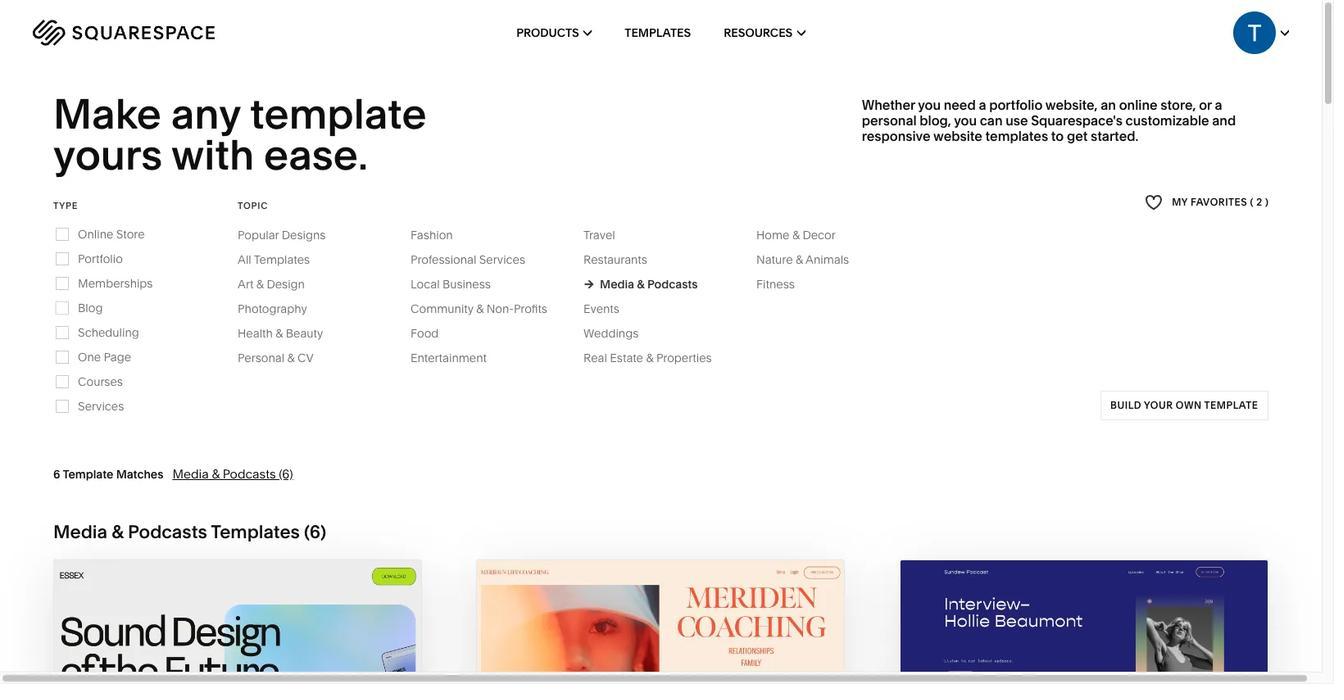 Task type: describe. For each thing, give the bounding box(es) containing it.
template
[[63, 467, 113, 482]]

resources
[[724, 25, 793, 40]]

podcasts for media & podcasts (6)
[[223, 466, 276, 482]]

ease.
[[264, 130, 368, 181]]

non-
[[487, 301, 514, 316]]

customizable
[[1126, 112, 1210, 129]]

media for media & podcasts (6)
[[173, 466, 209, 482]]

personal & cv
[[238, 351, 314, 365]]

food
[[411, 326, 439, 341]]

photography
[[238, 301, 307, 316]]

0 horizontal spatial (
[[304, 521, 310, 543]]

type
[[53, 200, 78, 211]]

templates link
[[625, 0, 691, 66]]

& for media & podcasts templates ( 6 )
[[112, 521, 124, 543]]

topic
[[238, 200, 268, 211]]

animals
[[806, 252, 849, 267]]

designs
[[282, 228, 326, 242]]

yours
[[53, 130, 162, 181]]

& for nature & animals
[[796, 252, 803, 267]]

2
[[1256, 196, 1263, 208]]

nature & animals
[[757, 252, 849, 267]]

one page
[[78, 350, 131, 365]]

2 a from the left
[[1215, 97, 1223, 113]]

fashion
[[411, 228, 453, 242]]

local
[[411, 277, 440, 292]]

& for home & decor
[[793, 228, 800, 242]]

health & beauty
[[238, 326, 323, 341]]

professional services
[[411, 252, 525, 267]]

media & podcasts (6) link
[[173, 466, 293, 482]]

& for media & podcasts (6)
[[212, 466, 220, 482]]

& for personal & cv
[[287, 351, 295, 365]]

0 vertical spatial templates
[[625, 25, 691, 40]]

media & podcasts link
[[584, 277, 698, 292]]

professional
[[411, 252, 477, 267]]

media for media & podcasts templates ( 6 )
[[53, 521, 107, 543]]

fashion link
[[411, 228, 469, 242]]

online
[[1119, 97, 1158, 113]]

squarespace logo link
[[33, 20, 284, 46]]

can
[[980, 112, 1003, 129]]

real
[[584, 351, 607, 365]]

art
[[238, 277, 254, 292]]

products button
[[517, 0, 592, 66]]

health & beauty link
[[238, 326, 340, 341]]

cv
[[298, 351, 314, 365]]

media for media & podcasts
[[600, 277, 634, 292]]

build your own template button
[[1101, 391, 1269, 420]]

professional services link
[[411, 252, 542, 267]]

food link
[[411, 326, 455, 341]]

my
[[1172, 196, 1188, 208]]

design
[[267, 277, 305, 292]]

events link
[[584, 301, 636, 316]]

nature
[[757, 252, 793, 267]]

entertainment link
[[411, 351, 503, 365]]

essex image
[[54, 560, 422, 684]]

1 horizontal spatial )
[[1265, 196, 1269, 208]]

personal
[[862, 112, 917, 129]]

and
[[1213, 112, 1236, 129]]

1 horizontal spatial you
[[954, 112, 977, 129]]

beauty
[[286, 326, 323, 341]]

6 template matches
[[53, 467, 163, 482]]

sundew image
[[901, 560, 1268, 684]]

fitness link
[[757, 277, 811, 292]]

an
[[1101, 97, 1116, 113]]

real estate & properties link
[[584, 351, 728, 365]]

events
[[584, 301, 620, 316]]

& right estate
[[646, 351, 654, 365]]

art & design link
[[238, 277, 321, 292]]

your
[[1145, 399, 1174, 411]]

weddings link
[[584, 326, 655, 341]]

page
[[104, 350, 131, 365]]

photography link
[[238, 301, 324, 316]]

online
[[78, 227, 113, 242]]

blog
[[78, 301, 103, 315]]

estate
[[610, 351, 643, 365]]

templates
[[986, 128, 1048, 144]]

decor
[[803, 228, 836, 242]]

online store
[[78, 227, 145, 242]]

home
[[757, 228, 790, 242]]

fitness
[[757, 277, 795, 292]]

& for media & podcasts
[[637, 277, 645, 292]]

0 vertical spatial (
[[1250, 196, 1254, 208]]



Task type: locate. For each thing, give the bounding box(es) containing it.
you
[[918, 97, 941, 113], [954, 112, 977, 129]]

& for art & design
[[256, 277, 264, 292]]

2 horizontal spatial podcasts
[[647, 277, 698, 292]]

0 vertical spatial podcasts
[[647, 277, 698, 292]]

templates
[[625, 25, 691, 40], [254, 252, 310, 267], [211, 521, 300, 543]]

template inside button
[[1205, 399, 1259, 411]]

1 horizontal spatial 6
[[310, 521, 321, 543]]

1 horizontal spatial (
[[1250, 196, 1254, 208]]

popular
[[238, 228, 279, 242]]

you left the need
[[918, 97, 941, 113]]

1 vertical spatial templates
[[254, 252, 310, 267]]

to
[[1052, 128, 1064, 144]]

1 horizontal spatial a
[[1215, 97, 1223, 113]]

1 vertical spatial template
[[1205, 399, 1259, 411]]

2 vertical spatial podcasts
[[128, 521, 207, 543]]

art & design
[[238, 277, 305, 292]]

(6)
[[279, 466, 293, 482]]

media & podcasts
[[600, 277, 698, 292]]

all templates
[[238, 252, 310, 267]]

weddings
[[584, 326, 639, 341]]

& right art
[[256, 277, 264, 292]]

0 horizontal spatial services
[[78, 399, 124, 414]]

0 horizontal spatial a
[[979, 97, 986, 113]]

build your own template
[[1111, 399, 1259, 411]]

all templates link
[[238, 252, 326, 267]]

responsive
[[862, 128, 931, 144]]

0 horizontal spatial media
[[53, 521, 107, 543]]

squarespace logo image
[[33, 20, 215, 46]]

0 horizontal spatial podcasts
[[128, 521, 207, 543]]

podcasts down matches
[[128, 521, 207, 543]]

0 vertical spatial template
[[250, 89, 427, 139]]

nature & animals link
[[757, 252, 866, 267]]

get
[[1067, 128, 1088, 144]]

6
[[53, 467, 60, 482], [310, 521, 321, 543]]

own
[[1176, 399, 1202, 411]]

one
[[78, 350, 101, 365]]

1 horizontal spatial media
[[173, 466, 209, 482]]

health
[[238, 326, 273, 341]]

resources button
[[724, 0, 806, 66]]

popular designs
[[238, 228, 326, 242]]

1 horizontal spatial template
[[1205, 399, 1259, 411]]

community & non-profits link
[[411, 301, 564, 316]]

podcasts for media & podcasts templates ( 6 )
[[128, 521, 207, 543]]

store
[[116, 227, 145, 242]]

& left the non-
[[476, 301, 484, 316]]

you left "can"
[[954, 112, 977, 129]]

real estate & properties
[[584, 351, 712, 365]]

personal & cv link
[[238, 351, 330, 365]]

1 vertical spatial 6
[[310, 521, 321, 543]]

podcasts
[[647, 277, 698, 292], [223, 466, 276, 482], [128, 521, 207, 543]]

local business
[[411, 277, 491, 292]]

1 horizontal spatial services
[[479, 252, 525, 267]]

template inside make any template yours with ease.
[[250, 89, 427, 139]]

store,
[[1161, 97, 1196, 113]]

build
[[1111, 399, 1142, 411]]

a right the or
[[1215, 97, 1223, 113]]

0 vertical spatial services
[[479, 252, 525, 267]]

1 vertical spatial services
[[78, 399, 124, 414]]

whether you need a portfolio website, an online store, or a personal blog, you can use squarespace's customizable and responsive website templates to get started.
[[862, 97, 1236, 144]]

whether
[[862, 97, 915, 113]]

a right the need
[[979, 97, 986, 113]]

1 vertical spatial (
[[304, 521, 310, 543]]

podcasts left (6)
[[223, 466, 276, 482]]

0 horizontal spatial )
[[321, 521, 326, 543]]

blog,
[[920, 112, 951, 129]]

scheduling
[[78, 325, 139, 340]]

podcasts for media & podcasts
[[647, 277, 698, 292]]

media down restaurants
[[600, 277, 634, 292]]

favorites
[[1191, 196, 1247, 208]]

portfolio
[[78, 251, 123, 266]]

profits
[[514, 301, 548, 316]]

podcasts down restaurants link
[[647, 277, 698, 292]]

media right matches
[[173, 466, 209, 482]]

)
[[1265, 196, 1269, 208], [321, 521, 326, 543]]

1 vertical spatial podcasts
[[223, 466, 276, 482]]

0 vertical spatial media
[[600, 277, 634, 292]]

need
[[944, 97, 976, 113]]

& for community & non-profits
[[476, 301, 484, 316]]

courses
[[78, 374, 123, 389]]

meriden image
[[477, 560, 845, 684]]

& left cv
[[287, 351, 295, 365]]

products
[[517, 25, 579, 40]]

2 horizontal spatial media
[[600, 277, 634, 292]]

travel
[[584, 228, 615, 242]]

& right nature
[[796, 252, 803, 267]]

1 horizontal spatial podcasts
[[223, 466, 276, 482]]

all
[[238, 252, 251, 267]]

community
[[411, 301, 474, 316]]

a
[[979, 97, 986, 113], [1215, 97, 1223, 113]]

services up business
[[479, 252, 525, 267]]

popular designs link
[[238, 228, 342, 242]]

community & non-profits
[[411, 301, 548, 316]]

& right home
[[793, 228, 800, 242]]

0 horizontal spatial 6
[[53, 467, 60, 482]]

website
[[934, 128, 983, 144]]

with
[[171, 130, 254, 181]]

restaurants
[[584, 252, 647, 267]]

squarespace's
[[1031, 112, 1123, 129]]

& down 6 template matches
[[112, 521, 124, 543]]

0 horizontal spatial template
[[250, 89, 427, 139]]

2 vertical spatial media
[[53, 521, 107, 543]]

& down restaurants link
[[637, 277, 645, 292]]

& right health
[[276, 326, 283, 341]]

1 a from the left
[[979, 97, 986, 113]]

1 vertical spatial )
[[321, 521, 326, 543]]

my favorites ( 2 ) link
[[1145, 192, 1269, 214]]

1 vertical spatial media
[[173, 466, 209, 482]]

travel link
[[584, 228, 632, 242]]

0 vertical spatial )
[[1265, 196, 1269, 208]]

make
[[53, 89, 161, 139]]

& for health & beauty
[[276, 326, 283, 341]]

business
[[443, 277, 491, 292]]

personal
[[238, 351, 285, 365]]

2 vertical spatial templates
[[211, 521, 300, 543]]

or
[[1199, 97, 1212, 113]]

services down courses
[[78, 399, 124, 414]]

media & podcasts (6)
[[173, 466, 293, 482]]

memberships
[[78, 276, 153, 291]]

website,
[[1046, 97, 1098, 113]]

started.
[[1091, 128, 1139, 144]]

matches
[[116, 467, 163, 482]]

home & decor link
[[757, 228, 852, 242]]

0 vertical spatial 6
[[53, 467, 60, 482]]

& up media & podcasts templates ( 6 )
[[212, 466, 220, 482]]

entertainment
[[411, 351, 487, 365]]

(
[[1250, 196, 1254, 208], [304, 521, 310, 543]]

0 horizontal spatial you
[[918, 97, 941, 113]]

properties
[[656, 351, 712, 365]]

media down template
[[53, 521, 107, 543]]



Task type: vqa. For each thing, say whether or not it's contained in the screenshot.
BUILD YOUR OWN TEMPLATE
yes



